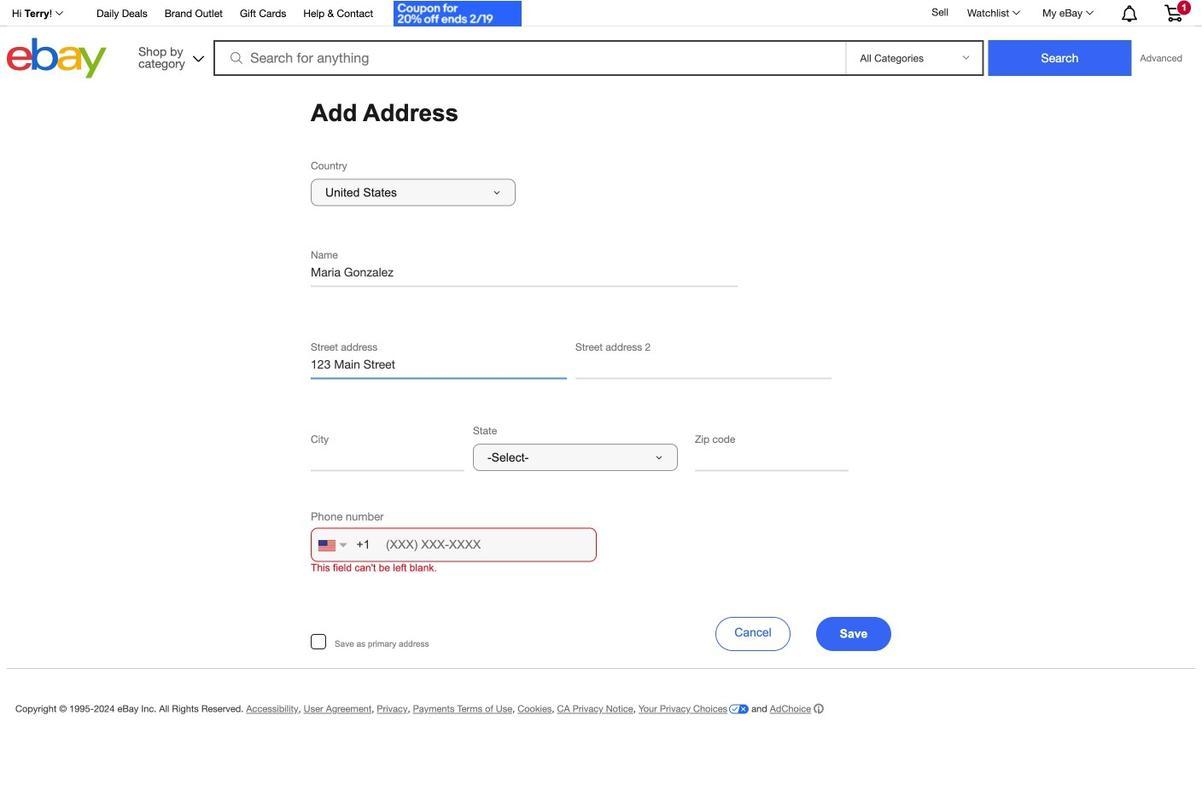 Task type: describe. For each thing, give the bounding box(es) containing it.
my ebay image
[[1087, 11, 1094, 15]]

Search for anything text field
[[216, 42, 843, 74]]

watchlist image
[[1013, 11, 1021, 15]]



Task type: locate. For each thing, give the bounding box(es) containing it.
banner
[[3, 0, 1196, 83]]

None submit
[[989, 40, 1132, 76]]

(XXX) XXX-XXXX telephone field
[[311, 528, 597, 563]]

None text field
[[311, 340, 567, 380], [576, 340, 832, 380], [311, 432, 465, 472], [695, 432, 849, 472], [311, 340, 567, 380], [576, 340, 832, 380], [311, 432, 465, 472], [695, 432, 849, 472]]

get an extra 20% off image
[[394, 1, 522, 26]]

account navigation
[[3, 0, 1196, 29]]

country and dial code list box
[[312, 530, 348, 561]]

None text field
[[311, 247, 738, 287]]



